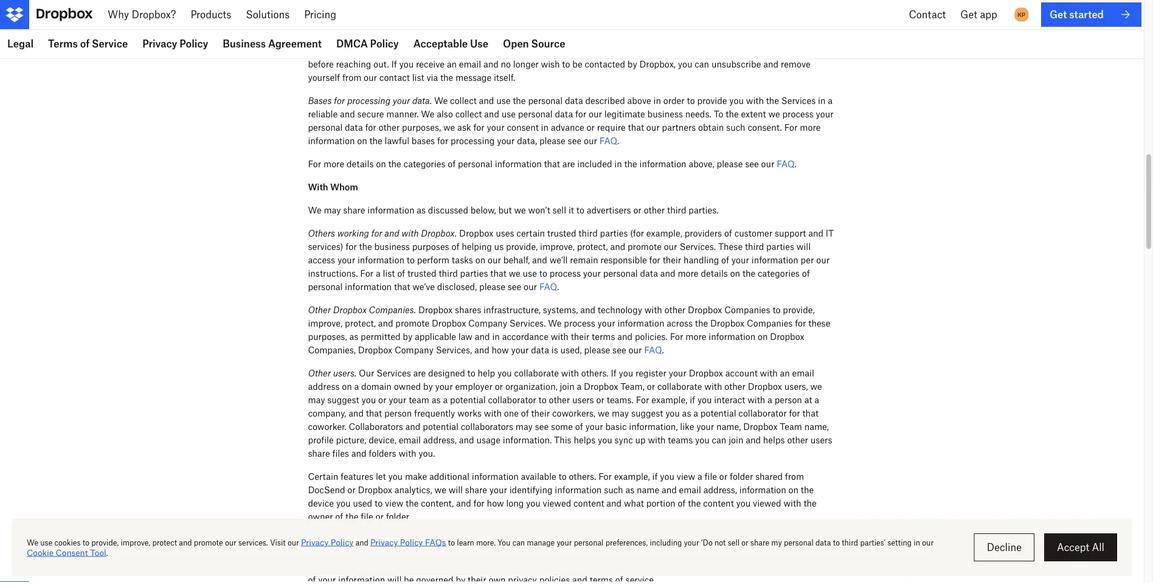 Task type: describe. For each thing, give the bounding box(es) containing it.
other inside we collect and use the personal data described above in order to provide you with the services in a reliable and secure manner. we also collect and use personal data for our legitimate business needs. to the extent we process your personal data for other purposes, we ask for your consent in advance or require that our partners obtain such consent. for more information on the lawful bases for processing your data, please see our
[[379, 122, 400, 132]]

dropbox down choose on the left of page
[[410, 548, 444, 558]]

and up across
[[661, 268, 676, 278]]

and left what at right bottom
[[607, 498, 622, 508]]

see inside dropbox shares infrastructure, systems, and technology with other dropbox companies to provide, improve, protect, and promote dropbox company services. we process your information across the dropbox companies for these purposes, as permitted by applicable law and in accordance with their terms and policies. for more information on dropbox companies, dropbox company services, and how your data is used, please see our
[[613, 345, 626, 355]]

representatives
[[592, 0, 654, 6]]

that down users, at the right of the page
[[803, 408, 819, 418]]

and down frequently
[[406, 421, 421, 432]]

faq link for our
[[539, 281, 557, 292]]

example, up remember on the bottom of the page
[[708, 534, 744, 545]]

by inside we sometimes contact people who don't have a dropbox account. for recipients in the eu, we or a third party will obtain consent before reaching out. if you receive an email and no longer wish to be contacted by dropbox, you can unsubscribe and remove yourself from our contact list via the message itself.
[[628, 59, 637, 69]]

more inside dropbox uses certain trusted third parties (for example, providers of customer support and it services) for the business purposes of helping us provide, improve, protect, and promote our services. these third parties will access your information to perform tasks on our behalf, and we'll remain responsible for their handling of your information per our instructions. for a list of trusted third parties that we use to process your personal data and more details on the categories of personal information that we've disclosed, please see our
[[678, 268, 699, 278]]

wish
[[541, 59, 560, 69]]

0 horizontal spatial suggest
[[327, 395, 359, 405]]

dropbox right register
[[689, 368, 723, 378]]

1 vertical spatial marketing
[[351, 22, 392, 33]]

we up basic
[[598, 408, 610, 418]]

and down "message"
[[479, 95, 494, 106]]

discussed
[[428, 205, 468, 215]]

of left service.
[[616, 575, 623, 582]]

so
[[785, 548, 794, 558]]

on inside we collect and use the personal data described above in order to provide you with the services in a reliable and secure manner. we also collect and use personal data for our legitimate business needs. to the extent we process your personal data for other purposes, we ask for your consent in advance or require that our partners obtain such consent. for more information on the lawful bases for processing your data, please see our
[[357, 135, 367, 146]]

may up information.
[[516, 421, 533, 432]]

app
[[980, 9, 998, 20]]

third left the parties'
[[762, 561, 781, 572]]

list inside we sometimes contact people who don't have a dropbox account. for recipients in the eu, we or a third party will obtain consent before reaching out. if you receive an email and no longer wish to be contacted by dropbox, you can unsubscribe and remove yourself from our contact list via the message itself.
[[412, 72, 424, 82]]

or down help
[[495, 381, 503, 391]]

infrastructure,
[[484, 304, 541, 315]]

of right owner
[[335, 511, 343, 522]]

from inside we sometimes contact people who don't have a dropbox account. for recipients in the eu, we or a third party will obtain consent before reaching out. if you receive an email and no longer wish to be contacted by dropbox, you can unsubscribe and remove yourself from our contact list via the message itself.
[[342, 72, 362, 82]]

that up collaborators
[[366, 408, 382, 418]]

data.
[[413, 95, 432, 106]]

folder.
[[386, 511, 411, 522]]

and right policies
[[572, 575, 588, 582]]

their left own
[[468, 575, 487, 582]]

we may also collect information from you if you interact with dropbox representatives at an event, download marketing or educational materials from our website, or contact a dropbox representative. we may use the information you provide to send you additional marketing materials.
[[308, 0, 831, 33]]

support
[[775, 228, 806, 238]]

consent inside we sometimes contact people who don't have a dropbox account. for recipients in the eu, we or a third party will obtain consent before reaching out. if you receive an email and no longer wish to be contacted by dropbox, you can unsubscribe and remove yourself from our contact list via the message itself.
[[796, 45, 828, 56]]

remove
[[781, 59, 811, 69]]

for inside dropbox shares infrastructure, systems, and technology with other dropbox companies to provide, improve, protect, and promote dropbox company services. we process your information across the dropbox companies for these purposes, as permitted by applicable law and in accordance with their terms and policies. for more information on dropbox companies, dropbox company services, and how your data is used, please see our
[[795, 318, 806, 328]]

legal link
[[0, 29, 41, 58]]

out.
[[374, 59, 389, 69]]

please inside dropbox shares infrastructure, systems, and technology with other dropbox companies to provide, improve, protect, and promote dropbox company services. we process your information across the dropbox companies for these purposes, as permitted by applicable law and in accordance with their terms and policies. for more information on dropbox companies, dropbox company services, and how your data is used, please see our
[[584, 345, 610, 355]]

and up the "folder"
[[746, 435, 761, 445]]

accordance
[[502, 331, 549, 342]]

get app button
[[953, 0, 1005, 29]]

if inside we sometimes contact people who don't have a dropbox account. for recipients in the eu, we or a third party will obtain consent before reaching out. if you receive an email and no longer wish to be contacted by dropbox, you can unsubscribe and remove yourself from our contact list via the message itself.
[[391, 59, 397, 69]]

a inside certain features let you make additional information available to others. for example, if you view a file or folder shared from docsend or dropbox analytics, we will share your identifying information such as name and email address, information on the device you used to view the content, and for how long you viewed content and what portion of the content you viewed with the owner of the file or folder.
[[698, 471, 702, 481]]

by inside "our services are designed to help you collaborate with others. if you register your dropbox account with an email address on a domain owned by your employer or organization, join a dropbox team, or collaborate with other dropbox users, we may suggest you or your team as a potential collaborator to other users or teams. for example, if you interact with a person at a company, and that person frequently works with one of their coworkers, we may suggest you as a potential collaborator for that coworker. collaborators and potential collaborators may see some of your basic information, like your name, dropbox team name, profile picture, device, email address, and usage information. this helps you sync up with teams you can join and helps other users share files and folders with you."
[[423, 381, 433, 391]]

your inside certain features let you make additional information available to others. for example, if you view a file or folder shared from docsend or dropbox analytics, we will share your identifying information such as name and email address, information on the device you used to view the content, and for how long you viewed content and what portion of the content you viewed with the owner of the file or folder.
[[490, 485, 507, 495]]

and down picture,
[[351, 448, 367, 458]]

faq for our
[[539, 281, 557, 292]]

about
[[640, 548, 663, 558]]

advance
[[551, 122, 584, 132]]

how inside dropbox shares infrastructure, systems, and technology with other dropbox companies to provide, improve, protect, and promote dropbox company services. we process your information across the dropbox companies for these purposes, as permitted by applicable law and in accordance with their terms and policies. for more information on dropbox companies, dropbox company services, and how your data is used, please see our
[[492, 345, 509, 355]]

1 vertical spatial account
[[552, 534, 584, 545]]

lawful
[[385, 135, 409, 146]]

our
[[359, 368, 374, 378]]

additional inside certain features let you make additional information available to others. for example, if you view a file or folder shared from docsend or dropbox analytics, we will share your identifying information such as name and email address, information on the device you used to view the content, and for how long you viewed content and what portion of the content you viewed with the owner of the file or folder.
[[429, 471, 470, 481]]

1 horizontal spatial collaborator
[[739, 408, 787, 418]]

representative.
[[557, 9, 617, 19]]

personal down instructions.
[[308, 281, 343, 292]]

we down data.
[[421, 109, 435, 119]]

have
[[475, 45, 493, 56]]

2 content from the left
[[703, 498, 734, 508]]

people
[[403, 45, 430, 56]]

we up consent.
[[769, 109, 780, 119]]

and down choose on the left of page
[[446, 548, 462, 558]]

and left we'll
[[532, 255, 547, 265]]

used,
[[561, 345, 582, 355]]

let
[[376, 471, 386, 481]]

faq link down consent.
[[777, 158, 795, 169]]

this
[[554, 435, 572, 445]]

identifying
[[510, 485, 553, 495]]

parties up privacy
[[510, 548, 538, 558]]

of up discussed
[[448, 158, 456, 169]]

be inside . by doing so, you're enabling dropbox and those third parties to exchange information about you and data in your account so that dropbox and those third parties can provide, improve, protect, and promote their services. please remember that third parties' use of your information will be governed by their own privacy policies and terms of service.
[[404, 575, 414, 582]]

parties'
[[783, 561, 813, 572]]

whom
[[330, 182, 358, 192]]

0 vertical spatial processing
[[347, 95, 391, 106]]

services. inside dropbox shares infrastructure, systems, and technology with other dropbox companies to provide, improve, protect, and promote dropbox company services. we process your information across the dropbox companies for these purposes, as permitted by applicable law and in accordance with their terms and policies. for more information on dropbox companies, dropbox company services, and how your data is used, please see our
[[510, 318, 546, 328]]

we up pricing
[[308, 0, 322, 6]]

third left parties.
[[667, 205, 686, 215]]

materials
[[357, 9, 395, 19]]

dropbox left team
[[744, 421, 778, 432]]

0 vertical spatial companies
[[725, 304, 771, 315]]

1 horizontal spatial trusted
[[547, 228, 576, 238]]

and up 'permitted'
[[378, 318, 393, 328]]

improve, inside dropbox shares infrastructure, systems, and technology with other dropbox companies to provide, improve, protect, and promote dropbox company services. we process your information across the dropbox companies for these purposes, as permitted by applicable law and in accordance with their terms and policies. for more information on dropbox companies, dropbox company services, and how your data is used, please see our
[[308, 318, 343, 328]]

email up users, at the right of the page
[[792, 368, 814, 378]]

secure
[[357, 109, 384, 119]]

eu,
[[659, 45, 673, 56]]

address
[[308, 381, 340, 391]]

dropbox down instructions.
[[333, 304, 367, 315]]

1 horizontal spatial via
[[746, 534, 757, 545]]

their up service.
[[613, 561, 632, 572]]

itself.
[[494, 72, 515, 82]]

provide, inside dropbox uses certain trusted third parties (for example, providers of customer support and it services) for the business purposes of helping us provide, improve, protect, and promote our services. these third parties will access your information to perform tasks on our behalf, and we'll remain responsible for their handling of your information per our instructions. for a list of trusted third parties that we use to process your personal data and more details on the categories of personal information that we've disclosed, please see our
[[506, 241, 538, 252]]

company,
[[308, 408, 346, 418]]

the inside dropbox shares infrastructure, systems, and technology with other dropbox companies to provide, improve, protect, and promote dropbox company services. we process your information across the dropbox companies for these purposes, as permitted by applicable law and in accordance with their terms and policies. for more information on dropbox companies, dropbox company services, and how your data is used, please see our
[[695, 318, 708, 328]]

2 vertical spatial contact
[[379, 72, 410, 82]]

may down teams. at the bottom of page
[[612, 408, 629, 418]]

dropbox down doing
[[308, 561, 342, 572]]

coworkers,
[[552, 408, 596, 418]]

2 vertical spatial collect
[[455, 109, 482, 119]]

for inside "our services are designed to help you collaborate with others. if you register your dropbox account with an email address on a domain owned by your employer or organization, join a dropbox team, or collaborate with other dropbox users, we may suggest you or your team as a potential collaborator to other users or teams. for example, if you interact with a person at a company, and that person frequently works with one of their coworkers, we may suggest you as a potential collaborator for that coworker. collaborators and potential collaborators may see some of your basic information, like your name, dropbox team name, profile picture, device, email address, and usage information. this helps you sync up with teams you can join and helps other users share files and folders with you."
[[789, 408, 800, 418]]

teams.
[[607, 395, 634, 405]]

source
[[531, 38, 566, 50]]

2 vertical spatial potential
[[423, 421, 459, 432]]

one
[[504, 408, 519, 418]]

behalf,
[[504, 255, 530, 265]]

dropbox?
[[132, 9, 176, 20]]

protect, inside . by doing so, you're enabling dropbox and those third parties to exchange information about you and data in your account so that dropbox and those third parties can provide, improve, protect, and promote their services. please remember that third parties' use of your information will be governed by their own privacy policies and terms of service.
[[526, 561, 557, 572]]

pricing link
[[297, 0, 344, 29]]

we inside we sometimes contact people who don't have a dropbox account. for recipients in the eu, we or a third party will obtain consent before reaching out. if you receive an email and no longer wish to be contacted by dropbox, you can unsubscribe and remove yourself from our contact list via the message itself.
[[676, 45, 687, 56]]

are inside "our services are designed to help you collaborate with others. if you register your dropbox account with an email address on a domain owned by your employer or organization, join a dropbox team, or collaborate with other dropbox users, we may suggest you or your team as a potential collaborator to other users or teams. for example, if you interact with a person at a company, and that person frequently works with one of their coworkers, we may suggest you as a potential collaborator for that coworker. collaborators and potential collaborators may see some of your basic information, like your name, dropbox team name, profile picture, device, email address, and usage information. this helps you sync up with teams you can join and helps other users share files and folders with you."
[[413, 368, 426, 378]]

agreement
[[268, 38, 322, 50]]

1 horizontal spatial company
[[468, 318, 507, 328]]

and left remove
[[764, 59, 779, 69]]

dropbox up representative.
[[556, 0, 590, 6]]

contact button
[[902, 0, 953, 29]]

privacy policy
[[143, 38, 208, 50]]

0 horizontal spatial party
[[629, 534, 650, 545]]

of right terms
[[80, 38, 90, 50]]

no
[[501, 59, 511, 69]]

0 horizontal spatial those
[[362, 561, 384, 572]]

see inside we collect and use the personal data described above in order to provide you with the services in a reliable and secure manner. we also collect and use personal data for our legitimate business needs. to the extent we process your personal data for other purposes, we ask for your consent in advance or require that our partners obtain such consent. for more information on the lawful bases for processing your data, please see our
[[568, 135, 582, 146]]

and down exchange
[[559, 561, 574, 572]]

or up (for
[[634, 205, 642, 215]]

may down representatives
[[635, 9, 652, 19]]

1 vertical spatial suggest
[[631, 408, 663, 418]]

by inside . by doing so, you're enabling dropbox and those third parties to exchange information about you and data in your account so that dropbox and those third parties can provide, improve, protect, and promote their services. please remember that third parties' use of your information will be governed by their own privacy policies and terms of service.
[[456, 575, 466, 582]]

our inside dropbox shares infrastructure, systems, and technology with other dropbox companies to provide, improve, protect, and promote dropbox company services. we process your information across the dropbox companies for these purposes, as permitted by applicable law and in accordance with their terms and policies. for more information on dropbox companies, dropbox company services, and how your data is used, please see our
[[629, 345, 642, 355]]

may up educational
[[324, 0, 341, 6]]

on inside certain features let you make additional information available to others. for example, if you view a file or folder shared from docsend or dropbox analytics, we will share your identifying information such as name and email address, information on the device you used to view the content, and for how long you viewed content and what portion of the content you viewed with the owner of the file or folder.
[[789, 485, 799, 495]]

third down customer
[[745, 241, 764, 252]]

see down consent.
[[745, 158, 759, 169]]

dropbox down we've
[[418, 304, 453, 315]]

make
[[405, 471, 427, 481]]

remain
[[570, 255, 598, 265]]

provide inside we collect and use the personal data described above in order to provide you with the services in a reliable and secure manner. we also collect and use personal data for our legitimate business needs. to the extent we process your personal data for other purposes, we ask for your consent in advance or require that our partners obtain such consent. for more information on the lawful bases for processing your data, please see our
[[697, 95, 727, 106]]

with
[[308, 182, 328, 192]]

provide, inside dropbox shares infrastructure, systems, and technology with other dropbox companies to provide, improve, protect, and promote dropbox company services. we process your information across the dropbox companies for these purposes, as permitted by applicable law and in accordance with their terms and policies. for more information on dropbox companies, dropbox company services, and how your data is used, please see our
[[783, 304, 815, 315]]

download
[[705, 0, 745, 6]]

we left ask
[[443, 122, 455, 132]]

users,
[[785, 381, 808, 391]]

an inside we sometimes contact people who don't have a dropbox account. for recipients in the eu, we or a third party will obtain consent before reaching out. if you receive an email and no longer wish to be contacted by dropbox, you can unsubscribe and remove yourself from our contact list via the message itself.
[[447, 59, 457, 69]]

advertisers
[[587, 205, 631, 215]]

or up send
[[791, 0, 799, 6]]

an inside "our services are designed to help you collaborate with others. if you register your dropbox account with an email address on a domain owned by your employer or organization, join a dropbox team, or collaborate with other dropbox users, we may suggest you or your team as a potential collaborator to other users or teams. for example, if you interact with a person at a company, and that person frequently works with one of their coworkers, we may suggest you as a potential collaborator for that coworker. collaborators and potential collaborators may see some of your basic information, like your name, dropbox team name, profile picture, device, email address, and usage information. this helps you sync up with teams you can join and helps other users share files and folders with you."
[[780, 368, 790, 378]]

process inside we collect and use the personal data described above in order to provide you with the services in a reliable and secure manner. we also collect and use personal data for our legitimate business needs. to the extent we process your personal data for other purposes, we ask for your consent in advance or require that our partners obtain such consent. for more information on the lawful bases for processing your data, please see our
[[783, 109, 814, 119]]

certain
[[308, 471, 338, 481]]

see inside "our services are designed to help you collaborate with others. if you register your dropbox account with an email address on a domain owned by your employer or organization, join a dropbox team, or collaborate with other dropbox users, we may suggest you or your team as a potential collaborator to other users or teams. for example, if you interact with a person at a company, and that person frequently works with one of their coworkers, we may suggest you as a potential collaborator for that coworker. collaborators and potential collaborators may see some of your basic information, like your name, dropbox team name, profile picture, device, email address, and usage information. this helps you sync up with teams you can join and helps other users share files and folders with you."
[[535, 421, 549, 432]]

in inside we sometimes contact people who don't have a dropbox account. for recipients in the eu, we or a third party will obtain consent before reaching out. if you receive an email and no longer wish to be contacted by dropbox, you can unsubscribe and remove yourself from our contact list via the message itself.
[[634, 45, 642, 56]]

more up with whom
[[324, 158, 344, 169]]

as left discussed
[[417, 205, 426, 215]]

dropbox inside we sometimes contact people who don't have a dropbox account. for recipients in the eu, we or a third party will obtain consent before reaching out. if you receive an email and no longer wish to be contacted by dropbox, you can unsubscribe and remove yourself from our contact list via the message itself.
[[503, 45, 537, 56]]

kp button
[[1012, 5, 1032, 24]]

parties down tasks
[[460, 268, 488, 278]]

we inside we sometimes contact people who don't have a dropbox account. for recipients in the eu, we or a third party will obtain consent before reaching out. if you receive an email and no longer wish to be contacted by dropbox, you can unsubscribe and remove yourself from our contact list via the message itself.
[[308, 45, 322, 56]]

features
[[341, 471, 374, 481]]

2 viewed from the left
[[753, 498, 781, 508]]

1 horizontal spatial file
[[705, 471, 717, 481]]

third-
[[607, 534, 629, 545]]

0 horizontal spatial categories
[[404, 158, 446, 169]]

will inside . by doing so, you're enabling dropbox and those third parties to exchange information about you and data in your account so that dropbox and those third parties can provide, improve, protect, and promote their services. please remember that third parties' use of your information will be governed by their own privacy policies and terms of service.
[[387, 575, 402, 582]]

and left it
[[809, 228, 824, 238]]

from inside certain features let you make additional information available to others. for example, if you view a file or folder shared from docsend or dropbox analytics, we will share your identifying information such as name and email address, information on the device you used to view the content, and for how long you viewed content and what portion of the content you viewed with the owner of the file or folder.
[[785, 471, 804, 481]]

others. for for
[[569, 471, 596, 481]]

by inside dropbox shares infrastructure, systems, and technology with other dropbox companies to provide, improve, protect, and promote dropbox company services. we process your information across the dropbox companies for these purposes, as permitted by applicable law and in accordance with their terms and policies. for more information on dropbox companies, dropbox company services, and how your data is used, please see our
[[403, 331, 413, 342]]

1 vertical spatial contact
[[371, 45, 401, 56]]

0 vertical spatial collaborator
[[488, 395, 536, 405]]

reaching
[[336, 59, 371, 69]]

details inside dropbox uses certain trusted third parties (for example, providers of customer support and it services) for the business purposes of helping us provide, improve, protect, and promote our services. these third parties will access your information to perform tasks on our behalf, and we'll remain responsible for their handling of your information per our instructions. for a list of trusted third parties that we use to process your personal data and more details on the categories of personal information that we've disclosed, please see our
[[701, 268, 728, 278]]

parties down support
[[767, 241, 794, 252]]

0 vertical spatial marketing
[[747, 0, 788, 6]]

third down enabling
[[387, 561, 406, 572]]

other for our services are designed to help you collaborate with others. if you register your dropbox account with an email address on a domain owned by your employer or organization, join a dropbox team, or collaborate with other dropbox users, we may suggest you or your team as a potential collaborator to other users or teams. for example, if you interact with a person at a company, and that person frequently works with one of their coworkers, we may suggest you as a potential collaborator for that coworker. collaborators and potential collaborators may see some of your basic information, like your name, dropbox team name, profile picture, device, email address, and usage information. this helps you sync up with teams you can join and helps other users share files and folders with you.
[[308, 368, 331, 378]]

folders
[[369, 448, 396, 458]]

governed
[[416, 575, 454, 582]]

that down the behalf,
[[490, 268, 507, 278]]

legitimate
[[605, 109, 645, 119]]

purposes, inside dropbox shares infrastructure, systems, and technology with other dropbox companies to provide, improve, protect, and promote dropbox company services. we process your information across the dropbox companies for these purposes, as permitted by applicable law and in accordance with their terms and policies. for more information on dropbox companies, dropbox company services, and how your data is used, please see our
[[308, 331, 347, 342]]

dropbox down 'permitted'
[[358, 345, 392, 355]]

of right one
[[521, 408, 529, 418]]

0 vertical spatial are
[[563, 158, 575, 169]]

such inside certain features let you make additional information available to others. for example, if you view a file or folder shared from docsend or dropbox analytics, we will share your identifying information such as name and email address, information on the device you used to view the content, and for how long you viewed content and what portion of the content you viewed with the owner of the file or folder.
[[604, 485, 623, 495]]

can inside "our services are designed to help you collaborate with others. if you register your dropbox account with an email address on a domain owned by your employer or organization, join a dropbox team, or collaborate with other dropbox users, we may suggest you or your team as a potential collaborator to other users or teams. for example, if you interact with a person at a company, and that person frequently works with one of their coworkers, we may suggest you as a potential collaborator for that coworker. collaborators and potential collaborators may see some of your basic information, like your name, dropbox team name, profile picture, device, email address, and usage information. this helps you sync up with teams you can join and helps other users share files and folders with you."
[[712, 435, 727, 445]]

dropbox up applicable
[[432, 318, 466, 328]]

by
[[819, 534, 830, 545]]

other users.
[[308, 368, 357, 378]]

from up materials.
[[397, 9, 416, 19]]

1 vertical spatial person
[[384, 408, 412, 418]]

uses
[[496, 228, 514, 238]]

collect inside we may also collect information from you if you interact with dropbox representatives at an event, download marketing or educational materials from our website, or contact a dropbox representative. we may use the information you provide to send you additional marketing materials.
[[362, 0, 388, 6]]

their inside dropbox shares infrastructure, systems, and technology with other dropbox companies to provide, improve, protect, and promote dropbox company services. we process your information across the dropbox companies for these purposes, as permitted by applicable law and in accordance with their terms and policies. for more information on dropbox companies, dropbox company services, and how your data is used, please see our
[[571, 331, 590, 342]]

and right content,
[[456, 498, 471, 508]]

in inside dropbox shares infrastructure, systems, and technology with other dropbox companies to provide, improve, protect, and promote dropbox company services. we process your information across the dropbox companies for these purposes, as permitted by applicable law and in accordance with their terms and policies. for more information on dropbox companies, dropbox company services, and how your data is used, please see our
[[492, 331, 500, 342]]

contacted
[[585, 59, 625, 69]]

parties left (for
[[600, 228, 628, 238]]

1 vertical spatial join
[[729, 435, 744, 445]]

0 vertical spatial users
[[572, 395, 594, 405]]

with whom
[[308, 182, 358, 192]]

dropbox uses certain trusted third parties (for example, providers of customer support and it services) for the business purposes of helping us provide, improve, protect, and promote our services. these third parties will access your information to perform tasks on our behalf, and we'll remain responsible for their handling of your information per our instructions. for a list of trusted third parties that we use to process your personal data and more details on the categories of personal information that we've disclosed, please see our
[[308, 228, 834, 292]]

our inside we sometimes contact people who don't have a dropbox account. for recipients in the eu, we or a third party will obtain consent before reaching out. if you receive an email and no longer wish to be contacted by dropbox, you can unsubscribe and remove yourself from our contact list via the message itself.
[[364, 72, 377, 82]]

usage
[[477, 435, 501, 445]]

but
[[499, 205, 512, 215]]

1 vertical spatial collect
[[450, 95, 477, 106]]

other inside dropbox shares infrastructure, systems, and technology with other dropbox companies to provide, improve, protect, and promote dropbox company services. we process your information across the dropbox companies for these purposes, as permitted by applicable law and in accordance with their terms and policies. for more information on dropbox companies, dropbox company services, and how your data is used, please see our
[[665, 304, 686, 315]]

example, inside dropbox uses certain trusted third parties (for example, providers of customer support and it services) for the business purposes of helping us provide, improve, protect, and promote our services. these third parties will access your information to perform tasks on our behalf, and we'll remain responsible for their handling of your information per our instructions. for a list of trusted third parties that we use to process your personal data and more details on the categories of personal information that we've disclosed, please see our
[[647, 228, 682, 238]]

services inside "our services are designed to help you collaborate with others. if you register your dropbox account with an email address on a domain owned by your employer or organization, join a dropbox team, or collaborate with other dropbox users, we may suggest you or your team as a potential collaborator to other users or teams. for example, if you interact with a person at a company, and that person frequently works with one of their coworkers, we may suggest you as a potential collaborator for that coworker. collaborators and potential collaborators may see some of your basic information, like your name, dropbox team name, profile picture, device, email address, and usage information. this helps you sync up with teams you can join and helps other users share files and folders with you."
[[377, 368, 411, 378]]

that down advance
[[544, 158, 560, 169]]

dropbox left users, at the right of the page
[[748, 381, 782, 391]]

to inside . by doing so, you're enabling dropbox and those third parties to exchange information about you and data in your account so that dropbox and those third parties can provide, improve, protect, and promote their services. please remember that third parties' use of your information will be governed by their own privacy policies and terms of service.
[[540, 548, 548, 558]]

portion
[[646, 498, 676, 508]]

personal up the data,
[[518, 109, 553, 119]]

terms inside . by doing so, you're enabling dropbox and those third parties to exchange information about you and data in your account so that dropbox and those third parties can provide, improve, protect, and promote their services. please remember that third parties' use of your information will be governed by their own privacy policies and terms of service.
[[590, 575, 613, 582]]

get for get app
[[961, 9, 978, 20]]

3 other from the top
[[308, 534, 331, 545]]

basic
[[606, 421, 627, 432]]

. for our
[[557, 281, 559, 292]]

obtain inside we sometimes contact people who don't have a dropbox account. for recipients in the eu, we or a third party will obtain consent before reaching out. if you receive an email and no longer wish to be contacted by dropbox, you can unsubscribe and remove yourself from our contact list via the message itself.
[[768, 45, 794, 56]]

categories inside dropbox uses certain trusted third parties (for example, providers of customer support and it services) for the business purposes of helping us provide, improve, protect, and promote our services. these third parties will access your information to perform tasks on our behalf, and we'll remain responsible for their handling of your information per our instructions. for a list of trusted third parties that we use to process your personal data and more details on the categories of personal information that we've disclosed, please see our
[[758, 268, 800, 278]]

or down domain
[[378, 395, 387, 405]]

and up help
[[474, 345, 490, 355]]

services.
[[634, 561, 669, 572]]

and left policies. at the bottom of the page
[[618, 331, 633, 342]]

additional inside we may also collect information from you if you interact with dropbox representatives at an event, download marketing or educational materials from our website, or contact a dropbox representative. we may use the information you provide to send you additional marketing materials.
[[308, 22, 348, 33]]

technology
[[598, 304, 642, 315]]

1 vertical spatial company
[[395, 345, 434, 355]]

or left teams. at the bottom of page
[[596, 395, 605, 405]]

1 vertical spatial companies
[[747, 318, 793, 328]]

coworker.
[[308, 421, 347, 432]]

dropbox shares infrastructure, systems, and technology with other dropbox companies to provide, improve, protect, and promote dropbox company services. we process your information across the dropbox companies for these purposes, as permitted by applicable law and in accordance with their terms and policies. for more information on dropbox companies, dropbox company services, and how your data is used, please see our
[[308, 304, 831, 355]]

the inside we may also collect information from you if you interact with dropbox representatives at an event, download marketing or educational materials from our website, or contact a dropbox representative. we may use the information you provide to send you additional marketing materials.
[[671, 9, 684, 19]]

dropbox up users, at the right of the page
[[770, 331, 805, 342]]

website,
[[434, 9, 468, 19]]

third inside we sometimes contact people who don't have a dropbox account. for recipients in the eu, we or a third party will obtain consent before reaching out. if you receive an email and no longer wish to be contacted by dropbox, you can unsubscribe and remove yourself from our contact list via the message itself.
[[707, 45, 726, 56]]

you inside we collect and use the personal data described above in order to provide you with the services in a reliable and secure manner. we also collect and use personal data for our legitimate business needs. to the extent we process your personal data for other purposes, we ask for your consent in advance or require that our partners obtain such consent. for more information on the lawful bases for processing your data, please see our
[[730, 95, 744, 106]]

our services are designed to help you collaborate with others. if you register your dropbox account with an email address on a domain owned by your employer or organization, join a dropbox team, or collaborate with other dropbox users, we may suggest you or your team as a potential collaborator to other users or teams. for example, if you interact with a person at a company, and that person frequently works with one of their coworkers, we may suggest you as a potential collaborator for that coworker. collaborators and potential collaborators may see some of your basic information, like your name, dropbox team name, profile picture, device, email address, and usage information. this helps you sync up with teams you can join and helps other users share files and folders with you.
[[308, 368, 832, 458]]

name
[[637, 485, 660, 495]]

we inside dropbox uses certain trusted third parties (for example, providers of customer support and it services) for the business purposes of helping us provide, improve, protect, and promote our services. these third parties will access your information to perform tasks on our behalf, and we'll remain responsible for their handling of your information per our instructions. for a list of trusted third parties that we use to process your personal data and more details on the categories of personal information that we've disclosed, please see our
[[509, 268, 521, 278]]

email up you. at the bottom of the page
[[399, 435, 421, 445]]

users.
[[333, 368, 357, 378]]

or down register
[[647, 381, 655, 391]]

for inside dropbox uses certain trusted third parties (for example, providers of customer support and it services) for the business purposes of helping us provide, improve, protect, and promote our services. these third parties will access your information to perform tasks on our behalf, and we'll remain responsible for their handling of your information per our instructions. for a list of trusted third parties that we use to process your personal data and more details on the categories of personal information that we've disclosed, please see our
[[360, 268, 374, 278]]

faq . for technology
[[644, 345, 664, 355]]

as inside certain features let you make additional information available to others. for example, if you view a file or folder shared from docsend or dropbox analytics, we will share your identifying information such as name and email address, information on the device you used to view the content, and for how long you viewed content and what portion of the content you viewed with the owner of the file or folder.
[[626, 485, 635, 495]]

we right data.
[[434, 95, 448, 106]]

of down coworkers,
[[575, 421, 583, 432]]

information,
[[629, 421, 678, 432]]

that down apis
[[796, 548, 812, 558]]

use inside dropbox uses certain trusted third parties (for example, providers of customer support and it services) for the business purposes of helping us provide, improve, protect, and promote our services. these third parties will access your information to perform tasks on our behalf, and we'll remain responsible for their handling of your information per our instructions. for a list of trusted third parties that we use to process your personal data and more details on the categories of personal information that we've disclosed, please see our
[[523, 268, 537, 278]]

personal up advance
[[528, 95, 563, 106]]

data inside dropbox uses certain trusted third parties (for example, providers of customer support and it services) for the business purposes of helping us provide, improve, protect, and promote our services. these third parties will access your information to perform tasks on our behalf, and we'll remain responsible for their handling of your information per our instructions. for a list of trusted third parties that we use to process your personal data and more details on the categories of personal information that we've disclosed, please see our
[[640, 268, 658, 278]]

please right the above,
[[717, 158, 743, 169]]

information.
[[503, 435, 552, 445]]

of up tasks
[[452, 241, 460, 252]]

dropbox inside dropbox uses certain trusted third parties (for example, providers of customer support and it services) for the business purposes of helping us provide, improve, protect, and promote our services. these third parties will access your information to perform tasks on our behalf, and we'll remain responsible for their handling of your information per our instructions. for a list of trusted third parties that we use to process your personal data and more details on the categories of personal information that we've disclosed, please see our
[[459, 228, 494, 238]]

email inside we sometimes contact people who don't have a dropbox account. for recipients in the eu, we or a third party will obtain consent before reaching out. if you receive an email and no longer wish to be contacted by dropbox, you can unsubscribe and remove yourself from our contact list via the message itself.
[[459, 59, 481, 69]]

please inside dropbox uses certain trusted third parties (for example, providers of customer support and it services) for the business purposes of helping us provide, improve, protect, and promote our services. these third parties will access your information to perform tasks on our behalf, and we'll remain responsible for their handling of your information per our instructions. for a list of trusted third parties that we use to process your personal data and more details on the categories of personal information that we've disclosed, please see our
[[479, 281, 505, 292]]

privacy
[[143, 38, 177, 50]]

terms of service
[[48, 38, 128, 50]]

above
[[628, 95, 651, 106]]

helping
[[462, 241, 492, 252]]

personal down ask
[[458, 158, 493, 169]]

dropbox up open source
[[520, 9, 555, 19]]

1 vertical spatial file
[[361, 511, 373, 522]]

business
[[223, 38, 266, 50]]

acceptable
[[413, 38, 468, 50]]

0 horizontal spatial details
[[347, 158, 374, 169]]

parties.
[[689, 205, 719, 215]]

before
[[308, 59, 334, 69]]

we right but on the left top of the page
[[514, 205, 526, 215]]

teams
[[668, 435, 693, 445]]

if inside "our services are designed to help you collaborate with others. if you register your dropbox account with an email address on a domain owned by your employer or organization, join a dropbox team, or collaborate with other dropbox users, we may suggest you or your team as a potential collaborator to other users or teams. for example, if you interact with a person at a company, and that person frequently works with one of their coworkers, we may suggest you as a potential collaborator for that coworker. collaborators and potential collaborators may see some of your basic information, like your name, dropbox team name, profile picture, device, email address, and usage information. this helps you sync up with teams you can join and helps other users share files and folders with you."
[[690, 395, 695, 405]]

faq . for parties
[[539, 281, 559, 292]]

account inside . by doing so, you're enabling dropbox and those third parties to exchange information about you and data in your account so that dropbox and those third parties can provide, improve, protect, and promote their services. please remember that third parties' use of your information will be governed by their own privacy policies and terms of service.
[[750, 548, 782, 558]]

as up the like
[[682, 408, 691, 418]]

profile
[[308, 435, 334, 445]]

business agreement link
[[216, 29, 329, 58]]

event,
[[679, 0, 703, 6]]

third up disclosed,
[[439, 268, 458, 278]]

get started link
[[1041, 2, 1142, 27]]

1 name, from the left
[[717, 421, 741, 432]]



Task type: vqa. For each thing, say whether or not it's contained in the screenshot.
2 GB of cloud storage's "of"
no



Task type: locate. For each thing, give the bounding box(es) containing it.
email inside certain features let you make additional information available to others. for example, if you view a file or folder shared from docsend or dropbox analytics, we will share your identifying information such as name and email address, information on the device you used to view the content, and for how long you viewed content and what portion of the content you viewed with the owner of the file or folder.
[[679, 485, 701, 495]]

get inside get started link
[[1050, 8, 1067, 20]]

improve, inside . by doing so, you're enabling dropbox and those third parties to exchange information about you and data in your account so that dropbox and those third parties can provide, improve, protect, and promote their services. please remember that third parties' use of your information will be governed by their own privacy policies and terms of service.
[[489, 561, 524, 572]]

if
[[391, 59, 397, 69], [611, 368, 617, 378]]

2 vertical spatial protect,
[[526, 561, 557, 572]]

2 vertical spatial other
[[308, 534, 331, 545]]

get for get started
[[1050, 8, 1067, 20]]

1 horizontal spatial protect,
[[526, 561, 557, 572]]

as up frequently
[[432, 395, 441, 405]]

an up users, at the right of the page
[[780, 368, 790, 378]]

1 vertical spatial users
[[811, 435, 832, 445]]

can right teams
[[712, 435, 727, 445]]

terms inside dropbox shares infrastructure, systems, and technology with other dropbox companies to provide, improve, protect, and promote dropbox company services. we process your information across the dropbox companies for these purposes, as permitted by applicable law and in accordance with their terms and policies. for more information on dropbox companies, dropbox company services, and how your data is used, please see our
[[592, 331, 615, 342]]

helps down team
[[763, 435, 785, 445]]

1 vertical spatial such
[[604, 485, 623, 495]]

dropbox up across
[[688, 304, 722, 315]]

or down features
[[348, 485, 356, 495]]

dropbox inside certain features let you make additional information available to others. for example, if you view a file or folder shared from docsend or dropbox analytics, we will share your identifying information such as name and email address, information on the device you used to view the content, and for how long you viewed content and what portion of the content you viewed with the owner of the file or folder.
[[358, 485, 392, 495]]

2 policy from the left
[[370, 38, 399, 50]]

for inside "our services are designed to help you collaborate with others. if you register your dropbox account with an email address on a domain owned by your employer or organization, join a dropbox team, or collaborate with other dropbox users, we may suggest you or your team as a potential collaborator to other users or teams. for example, if you interact with a person at a company, and that person frequently works with one of their coworkers, we may suggest you as a potential collaborator for that coworker. collaborators and potential collaborators may see some of your basic information, like your name, dropbox team name, profile picture, device, email address, and usage information. this helps you sync up with teams you can join and helps other users share files and folders with you."
[[636, 395, 649, 405]]

1 horizontal spatial person
[[775, 395, 802, 405]]

for inside dropbox shares infrastructure, systems, and technology with other dropbox companies to provide, improve, protect, and promote dropbox company services. we process your information across the dropbox companies for these purposes, as permitted by applicable law and in accordance with their terms and policies. for more information on dropbox companies, dropbox company services, and how your data is used, please see our
[[670, 331, 683, 342]]

trusted
[[547, 228, 576, 238], [408, 268, 437, 278]]

or inside we sometimes contact people who don't have a dropbox account. for recipients in the eu, we or a third party will obtain consent before reaching out. if you receive an email and no longer wish to be contacted by dropbox, you can unsubscribe and remove yourself from our contact list via the message itself.
[[690, 45, 698, 56]]

1 vertical spatial those
[[362, 561, 384, 572]]

others working for and with dropbox.
[[308, 228, 457, 238]]

1 vertical spatial consent
[[507, 122, 539, 132]]

a inside we collect and use the personal data described above in order to provide you with the services in a reliable and secure manner. we also collect and use personal data for our legitimate business needs. to the extent we process your personal data for other purposes, we ask for your consent in advance or require that our partners obtain such consent. for more information on the lawful bases for processing your data, please see our
[[828, 95, 833, 106]]

provide, up the behalf,
[[506, 241, 538, 252]]

available
[[521, 471, 556, 481]]

additional
[[308, 22, 348, 33], [429, 471, 470, 481]]

0 horizontal spatial improve,
[[308, 318, 343, 328]]

from up 'website,' in the left of the page
[[440, 0, 459, 6]]

and right law
[[475, 331, 490, 342]]

by
[[628, 59, 637, 69], [403, 331, 413, 342], [423, 381, 433, 391], [456, 575, 466, 582]]

doing
[[308, 548, 331, 558]]

. for how
[[662, 345, 664, 355]]

provide
[[752, 9, 782, 19], [697, 95, 727, 106]]

obtain inside we collect and use the personal data described above in order to provide you with the services in a reliable and secure manner. we also collect and use personal data for our legitimate business needs. to the extent we process your personal data for other purposes, we ask for your consent in advance or require that our partners obtain such consent. for more information on the lawful bases for processing your data, please see our
[[698, 122, 724, 132]]

also inside we may also collect information from you if you interact with dropbox representatives at an event, download marketing or educational materials from our website, or contact a dropbox representative. we may use the information you provide to send you additional marketing materials.
[[343, 0, 360, 6]]

contact up out.
[[371, 45, 401, 56]]

details
[[347, 158, 374, 169], [701, 268, 728, 278]]

of right portion
[[678, 498, 686, 508]]

share inside "our services are designed to help you collaborate with others. if you register your dropbox account with an email address on a domain owned by your employer or organization, join a dropbox team, or collaborate with other dropbox users, we may suggest you or your team as a potential collaborator to other users or teams. for example, if you interact with a person at a company, and that person frequently works with one of their coworkers, we may suggest you as a potential collaborator for that coworker. collaborators and potential collaborators may see some of your basic information, like your name, dropbox team name, profile picture, device, email address, and usage information. this helps you sync up with teams you can join and helps other users share files and folders with you."
[[308, 448, 330, 458]]

and up portion
[[662, 485, 677, 495]]

dropbox right across
[[710, 318, 745, 328]]

processing down ask
[[451, 135, 495, 146]]

why
[[108, 9, 129, 20]]

will inside dropbox uses certain trusted third parties (for example, providers of customer support and it services) for the business purposes of helping us provide, improve, protect, and promote our services. these third parties will access your information to perform tasks on our behalf, and we'll remain responsible for their handling of your information per our instructions. for a list of trusted third parties that we use to process your personal data and more details on the categories of personal information that we've disclosed, please see our
[[797, 241, 811, 252]]

viewed
[[543, 498, 571, 508], [753, 498, 781, 508]]

of down these on the top right of the page
[[722, 255, 729, 265]]

consent
[[796, 45, 828, 56], [507, 122, 539, 132]]

potential
[[450, 395, 486, 405], [701, 408, 736, 418], [423, 421, 459, 432]]

if up the name
[[653, 471, 658, 481]]

own
[[489, 575, 506, 582]]

by right 'permitted'
[[403, 331, 413, 342]]

2 vertical spatial account
[[750, 548, 782, 558]]

1 other from the top
[[308, 304, 331, 315]]

1 horizontal spatial business
[[648, 109, 683, 119]]

join
[[560, 381, 575, 391], [729, 435, 744, 445]]

we down with
[[308, 205, 322, 215]]

1 vertical spatial be
[[404, 575, 414, 582]]

0 vertical spatial potential
[[450, 395, 486, 405]]

other applications. you can choose to connect your dropbox account with third-party services––for example, via dropbox apis
[[308, 534, 815, 545]]

their up used,
[[571, 331, 590, 342]]

0 vertical spatial contact
[[481, 9, 511, 19]]

0 horizontal spatial view
[[385, 498, 404, 508]]

faq for how
[[644, 345, 662, 355]]

. for or
[[617, 135, 619, 146]]

1 horizontal spatial processing
[[451, 135, 495, 146]]

a inside dropbox uses certain trusted third parties (for example, providers of customer support and it services) for the business purposes of helping us provide, improve, protect, and promote our services. these third parties will access your information to perform tasks on our behalf, and we'll remain responsible for their handling of your information per our instructions. for a list of trusted third parties that we use to process your personal data and more details on the categories of personal information that we've disclosed, please see our
[[376, 268, 381, 278]]

we'll
[[550, 255, 568, 265]]

faq for or
[[600, 135, 617, 146]]

parties up governed
[[408, 561, 436, 572]]

0 horizontal spatial collaborator
[[488, 395, 536, 405]]

categories down bases
[[404, 158, 446, 169]]

0 horizontal spatial trusted
[[408, 268, 437, 278]]

longer
[[513, 59, 539, 69]]

faq down consent.
[[777, 158, 795, 169]]

1 vertical spatial services.
[[510, 318, 546, 328]]

kp
[[1018, 11, 1026, 18]]

if right out.
[[391, 59, 397, 69]]

dropbox up so
[[760, 534, 794, 545]]

1 vertical spatial collaborator
[[739, 408, 787, 418]]

1 viewed from the left
[[543, 498, 571, 508]]

1 policy from the left
[[180, 38, 208, 50]]

faq down require
[[600, 135, 617, 146]]

1 vertical spatial view
[[385, 498, 404, 508]]

protect, inside dropbox uses certain trusted third parties (for example, providers of customer support and it services) for the business purposes of helping us provide, improve, protect, and promote our services. these third parties will access your information to perform tasks on our behalf, and we'll remain responsible for their handling of your information per our instructions. for a list of trusted third parties that we use to process your personal data and more details on the categories of personal information that we've disclosed, please see our
[[577, 241, 608, 252]]

0 vertical spatial join
[[560, 381, 575, 391]]

provide,
[[506, 241, 538, 252], [783, 304, 815, 315], [455, 561, 487, 572]]

to inside dropbox shares infrastructure, systems, and technology with other dropbox companies to provide, improve, protect, and promote dropbox company services. we process your information across the dropbox companies for these purposes, as permitted by applicable law and in accordance with their terms and policies. for more information on dropbox companies, dropbox company services, and how your data is used, please see our
[[773, 304, 781, 315]]

0 horizontal spatial collaborate
[[514, 368, 559, 378]]

an left 'event,'
[[667, 0, 677, 6]]

see inside dropbox uses certain trusted third parties (for example, providers of customer support and it services) for the business purposes of helping us provide, improve, protect, and promote our services. these third parties will access your information to perform tasks on our behalf, and we'll remain responsible for their handling of your information per our instructions. for a list of trusted third parties that we use to process your personal data and more details on the categories of personal information that we've disclosed, please see our
[[508, 281, 521, 292]]

that
[[628, 122, 644, 132], [544, 158, 560, 169], [490, 268, 507, 278], [394, 281, 410, 292], [366, 408, 382, 418], [803, 408, 819, 418], [796, 548, 812, 558], [743, 561, 759, 572]]

company
[[468, 318, 507, 328], [395, 345, 434, 355]]

get left app
[[961, 9, 978, 20]]

protect, inside dropbox shares infrastructure, systems, and technology with other dropbox companies to provide, improve, protect, and promote dropbox company services. we process your information across the dropbox companies for these purposes, as permitted by applicable law and in accordance with their terms and policies. for more information on dropbox companies, dropbox company services, and how your data is used, please see our
[[345, 318, 376, 328]]

and up please
[[682, 548, 697, 558]]

more right consent.
[[800, 122, 821, 132]]

how up help
[[492, 345, 509, 355]]

picture,
[[336, 435, 366, 445]]

0 vertical spatial obtain
[[768, 45, 794, 56]]

2 horizontal spatial if
[[690, 395, 695, 405]]

data inside dropbox shares infrastructure, systems, and technology with other dropbox companies to provide, improve, protect, and promote dropbox company services. we process your information across the dropbox companies for these purposes, as permitted by applicable law and in accordance with their terms and policies. for more information on dropbox companies, dropbox company services, and how your data is used, please see our
[[531, 345, 549, 355]]

1 content from the left
[[574, 498, 604, 508]]

trusted up we've
[[408, 268, 437, 278]]

of
[[80, 38, 90, 50], [448, 158, 456, 169], [724, 228, 732, 238], [452, 241, 460, 252], [722, 255, 729, 265], [397, 268, 405, 278], [802, 268, 810, 278], [521, 408, 529, 418], [575, 421, 583, 432], [678, 498, 686, 508], [335, 511, 343, 522], [308, 575, 316, 582], [616, 575, 623, 582]]

0 vertical spatial also
[[343, 0, 360, 6]]

business down order
[[648, 109, 683, 119]]

policy
[[180, 38, 208, 50], [370, 38, 399, 50]]

2 name, from the left
[[805, 421, 829, 432]]

1 horizontal spatial consent
[[796, 45, 828, 56]]

0 horizontal spatial services
[[377, 368, 411, 378]]

protect, up policies
[[526, 561, 557, 572]]

at inside "our services are designed to help you collaborate with others. if you register your dropbox account with an email address on a domain owned by your employer or organization, join a dropbox team, or collaborate with other dropbox users, we may suggest you or your team as a potential collaborator to other users or teams. for example, if you interact with a person at a company, and that person frequently works with one of their coworkers, we may suggest you as a potential collaborator for that coworker. collaborators and potential collaborators may see some of your basic information, like your name, dropbox team name, profile picture, device, email address, and usage information. this helps you sync up with teams you can join and helps other users share files and folders with you."
[[805, 395, 812, 405]]

others. down used,
[[581, 368, 609, 378]]

open
[[503, 38, 529, 50]]

1 helps from the left
[[574, 435, 596, 445]]

0 vertical spatial party
[[729, 45, 750, 56]]

1 vertical spatial other
[[308, 368, 331, 378]]

provide, up these
[[783, 304, 815, 315]]

may down address
[[308, 395, 325, 405]]

0 vertical spatial address,
[[423, 435, 457, 445]]

third down connect
[[488, 548, 507, 558]]

1 horizontal spatial provide,
[[506, 241, 538, 252]]

1 horizontal spatial share
[[343, 205, 365, 215]]

systems,
[[543, 304, 578, 315]]

if inside we may also collect information from you if you interact with dropbox representatives at an event, download marketing or educational materials from our website, or contact a dropbox representative. we may use the information you provide to send you additional marketing materials.
[[478, 0, 483, 6]]

to inside we sometimes contact people who don't have a dropbox account. for recipients in the eu, we or a third party will obtain consent before reaching out. if you receive an email and no longer wish to be contacted by dropbox, you can unsubscribe and remove yourself from our contact list via the message itself.
[[562, 59, 570, 69]]

be inside we sometimes contact people who don't have a dropbox account. for recipients in the eu, we or a third party will obtain consent before reaching out. if you receive an email and no longer wish to be contacted by dropbox, you can unsubscribe and remove yourself from our contact list via the message itself.
[[573, 59, 583, 69]]

pricing
[[304, 9, 336, 20]]

0 vertical spatial purposes,
[[402, 122, 441, 132]]

interact inside "our services are designed to help you collaborate with others. if you register your dropbox account with an email address on a domain owned by your employer or organization, join a dropbox team, or collaborate with other dropbox users, we may suggest you or your team as a potential collaborator to other users or teams. for example, if you interact with a person at a company, and that person frequently works with one of their coworkers, we may suggest you as a potential collaborator for that coworker. collaborators and potential collaborators may see some of your basic information, like your name, dropbox team name, profile picture, device, email address, and usage information. this helps you sync up with teams you can join and helps other users share files and folders with you."
[[714, 395, 745, 405]]

their down 'organization,'
[[531, 408, 550, 418]]

dropbox
[[556, 0, 590, 6], [520, 9, 555, 19], [503, 45, 537, 56], [459, 228, 494, 238], [333, 304, 367, 315], [418, 304, 453, 315], [688, 304, 722, 315], [432, 318, 466, 328], [710, 318, 745, 328], [770, 331, 805, 342], [358, 345, 392, 355], [689, 368, 723, 378], [584, 381, 618, 391], [748, 381, 782, 391], [744, 421, 778, 432], [358, 485, 392, 495], [516, 534, 550, 545], [760, 534, 794, 545], [410, 548, 444, 558], [308, 561, 342, 572]]

0 horizontal spatial company
[[395, 345, 434, 355]]

sometimes
[[324, 45, 368, 56]]

1 horizontal spatial address,
[[704, 485, 737, 495]]

contact
[[909, 9, 946, 20]]

content left what at right bottom
[[574, 498, 604, 508]]

1 horizontal spatial name,
[[805, 421, 829, 432]]

faq link up systems,
[[539, 281, 557, 292]]

and up responsible
[[610, 241, 626, 252]]

business inside dropbox uses certain trusted third parties (for example, providers of customer support and it services) for the business purposes of helping us provide, improve, protect, and promote our services. these third parties will access your information to perform tasks on our behalf, and we'll remain responsible for their handling of your information per our instructions. for a list of trusted third parties that we use to process your personal data and more details on the categories of personal information that we've disclosed, please see our
[[374, 241, 410, 252]]

policy for privacy policy
[[180, 38, 208, 50]]

by right governed
[[456, 575, 466, 582]]

0 vertical spatial protect,
[[577, 241, 608, 252]]

our inside we may also collect information from you if you interact with dropbox representatives at an event, download marketing or educational materials from our website, or contact a dropbox representative. we may use the information you provide to send you additional marketing materials.
[[419, 9, 432, 19]]

promote inside dropbox uses certain trusted third parties (for example, providers of customer support and it services) for the business purposes of helping us provide, improve, protect, and promote our services. these third parties will access your information to perform tasks on our behalf, and we'll remain responsible for their handling of your information per our instructions. for a list of trusted third parties that we use to process your personal data and more details on the categories of personal information that we've disclosed, please see our
[[628, 241, 662, 252]]

1 horizontal spatial policy
[[370, 38, 399, 50]]

1 horizontal spatial additional
[[429, 471, 470, 481]]

1 vertical spatial party
[[629, 534, 650, 545]]

collaborators
[[349, 421, 403, 432]]

services. inside dropbox uses certain trusted third parties (for example, providers of customer support and it services) for the business purposes of helping us provide, improve, protect, and promote our services. these third parties will access your information to perform tasks on our behalf, and we'll remain responsible for their handling of your information per our instructions. for a list of trusted third parties that we use to process your personal data and more details on the categories of personal information that we've disclosed, please see our
[[680, 241, 716, 252]]

1 horizontal spatial categories
[[758, 268, 800, 278]]

with inside we may also collect information from you if you interact with dropbox representatives at an event, download marketing or educational materials from our website, or contact a dropbox representative. we may use the information you provide to send you additional marketing materials.
[[536, 0, 554, 6]]

file left the "folder"
[[705, 471, 717, 481]]

1 horizontal spatial provide
[[752, 9, 782, 19]]

solutions
[[246, 9, 290, 20]]

dropbox up the "helping" at the left of the page
[[459, 228, 494, 238]]

what
[[624, 498, 644, 508]]

we sometimes contact people who don't have a dropbox account. for recipients in the eu, we or a third party will obtain consent before reaching out. if you receive an email and no longer wish to be contacted by dropbox, you can unsubscribe and remove yourself from our contact list via the message itself.
[[308, 45, 828, 82]]

list up companies.
[[383, 268, 395, 278]]

faq . for personal
[[600, 135, 619, 146]]

for
[[334, 95, 345, 106], [575, 109, 587, 119], [365, 122, 376, 132], [474, 122, 485, 132], [437, 135, 448, 146], [371, 228, 382, 238], [346, 241, 357, 252], [649, 255, 661, 265], [795, 318, 806, 328], [789, 408, 800, 418], [474, 498, 485, 508]]

are left included
[[563, 158, 575, 169]]

0 horizontal spatial via
[[427, 72, 438, 82]]

by up team
[[423, 381, 433, 391]]

address,
[[423, 435, 457, 445], [704, 485, 737, 495]]

such inside we collect and use the personal data described above in order to provide you with the services in a reliable and secure manner. we also collect and use personal data for our legitimate business needs. to the extent we process your personal data for other purposes, we ask for your consent in advance or require that our partners obtain such consent. for more information on the lawful bases for processing your data, please see our
[[726, 122, 746, 132]]

please inside we collect and use the personal data described above in order to provide you with the services in a reliable and secure manner. we also collect and use personal data for our legitimate business needs. to the extent we process your personal data for other purposes, we ask for your consent in advance or require that our partners obtain such consent. for more information on the lawful bases for processing your data, please see our
[[540, 135, 566, 146]]

to
[[714, 109, 724, 119]]

1 vertical spatial obtain
[[698, 122, 724, 132]]

account
[[726, 368, 758, 378], [552, 534, 584, 545], [750, 548, 782, 558]]

company down applicable
[[395, 345, 434, 355]]

2 horizontal spatial provide,
[[783, 304, 815, 315]]

account inside "our services are designed to help you collaborate with others. if you register your dropbox account with an email address on a domain owned by your employer or organization, join a dropbox team, or collaborate with other dropbox users, we may suggest you or your team as a potential collaborator to other users or teams. for example, if you interact with a person at a company, and that person frequently works with one of their coworkers, we may suggest you as a potential collaborator for that coworker. collaborators and potential collaborators may see some of your basic information, like your name, dropbox team name, profile picture, device, email address, and usage information. this helps you sync up with teams you can join and helps other users share files and folders with you."
[[726, 368, 758, 378]]

information inside we collect and use the personal data described above in order to provide you with the services in a reliable and secure manner. we also collect and use personal data for our legitimate business needs. to the extent we process your personal data for other purposes, we ask for your consent in advance or require that our partners obtain such consent. for more information on the lawful bases for processing your data, please see our
[[308, 135, 355, 146]]

we inside dropbox shares infrastructure, systems, and technology with other dropbox companies to provide, improve, protect, and promote dropbox company services. we process your information across the dropbox companies for these purposes, as permitted by applicable law and in accordance with their terms and policies. for more information on dropbox companies, dropbox company services, and how your data is used, please see our
[[548, 318, 562, 328]]

person
[[775, 395, 802, 405], [384, 408, 412, 418]]

of down doing
[[308, 575, 316, 582]]

get
[[1050, 8, 1067, 20], [961, 9, 978, 20]]

1 horizontal spatial helps
[[763, 435, 785, 445]]

policy for dmca policy
[[370, 38, 399, 50]]

services.
[[680, 241, 716, 252], [510, 318, 546, 328]]

join up coworkers,
[[560, 381, 575, 391]]

party inside we sometimes contact people who don't have a dropbox account. for recipients in the eu, we or a third party will obtain consent before reaching out. if you receive an email and no longer wish to be contacted by dropbox, you can unsubscribe and remove yourself from our contact list via the message itself.
[[729, 45, 750, 56]]

address, inside certain features let you make additional information available to others. for example, if you view a file or folder shared from docsend or dropbox analytics, we will share your identifying information such as name and email address, information on the device you used to view the content, and for how long you viewed content and what portion of the content you viewed with the owner of the file or folder.
[[704, 485, 737, 495]]

if
[[478, 0, 483, 6], [690, 395, 695, 405], [653, 471, 658, 481]]

docsend
[[308, 485, 345, 495]]

to inside we may also collect information from you if you interact with dropbox representatives at an event, download marketing or educational materials from our website, or contact a dropbox representative. we may use the information you provide to send you additional marketing materials.
[[784, 9, 792, 19]]

0 vertical spatial terms
[[592, 331, 615, 342]]

marketing
[[747, 0, 788, 6], [351, 22, 392, 33]]

0 horizontal spatial purposes,
[[308, 331, 347, 342]]

0 horizontal spatial consent
[[507, 122, 539, 132]]

2 vertical spatial faq .
[[644, 345, 664, 355]]

with inside certain features let you make additional information available to others. for example, if you view a file or folder shared from docsend or dropbox analytics, we will share your identifying information such as name and email address, information on the device you used to view the content, and for how long you viewed content and what portion of the content you viewed with the owner of the file or folder.
[[784, 498, 802, 508]]

services––for
[[653, 534, 705, 545]]

you
[[461, 0, 476, 6], [486, 0, 500, 6], [735, 9, 750, 19], [816, 9, 831, 19], [399, 59, 414, 69], [678, 59, 693, 69], [730, 95, 744, 106], [498, 368, 512, 378], [619, 368, 633, 378], [362, 395, 376, 405], [698, 395, 712, 405], [666, 408, 680, 418], [598, 435, 612, 445], [695, 435, 710, 445], [388, 471, 403, 481], [660, 471, 675, 481], [336, 498, 351, 508], [526, 498, 541, 508], [736, 498, 751, 508], [666, 548, 680, 558]]

1 horizontal spatial those
[[464, 548, 486, 558]]

will inside we sometimes contact people who don't have a dropbox account. for recipients in the eu, we or a third party will obtain consent before reaching out. if you receive an email and no longer wish to be contacted by dropbox, you can unsubscribe and remove yourself from our contact list via the message itself.
[[752, 45, 766, 56]]

how inside certain features let you make additional information available to others. for example, if you view a file or folder shared from docsend or dropbox analytics, we will share your identifying information such as name and email address, information on the device you used to view the content, and for how long you viewed content and what portion of the content you viewed with the owner of the file or folder.
[[487, 498, 504, 508]]

tasks
[[452, 255, 473, 265]]

0 horizontal spatial users
[[572, 395, 594, 405]]

an inside we may also collect information from you if you interact with dropbox representatives at an event, download marketing or educational materials from our website, or contact a dropbox representative. we may use the information you provide to send you additional marketing materials.
[[667, 0, 677, 6]]

and right systems,
[[580, 304, 596, 315]]

get inside get app dropdown button
[[961, 9, 978, 20]]

promote inside . by doing so, you're enabling dropbox and those third parties to exchange information about you and data in your account so that dropbox and those third parties can provide, improve, protect, and promote their services. please remember that third parties' use of your information will be governed by their own privacy policies and terms of service.
[[577, 561, 611, 572]]

instructions.
[[308, 268, 358, 278]]

faq link for or
[[600, 135, 617, 146]]

dropbox.
[[421, 228, 457, 238]]

0 vertical spatial other
[[308, 304, 331, 315]]

example, inside certain features let you make additional information available to others. for example, if you view a file or folder shared from docsend or dropbox analytics, we will share your identifying information such as name and email address, information on the device you used to view the content, and for how long you viewed content and what portion of the content you viewed with the owner of the file or folder.
[[614, 471, 650, 481]]

used
[[353, 498, 372, 508]]

2 vertical spatial process
[[564, 318, 595, 328]]

provide inside we may also collect information from you if you interact with dropbox representatives at an event, download marketing or educational materials from our website, or contact a dropbox representative. we may use the information you provide to send you additional marketing materials.
[[752, 9, 782, 19]]

1 vertical spatial via
[[746, 534, 757, 545]]

0 horizontal spatial an
[[447, 59, 457, 69]]

provide left send
[[752, 9, 782, 19]]

up
[[635, 435, 646, 445]]

we right users, at the right of the page
[[811, 381, 822, 391]]

data
[[565, 95, 583, 106], [555, 109, 573, 119], [345, 122, 363, 132], [640, 268, 658, 278], [531, 345, 549, 355], [700, 548, 718, 558]]

promote inside dropbox shares infrastructure, systems, and technology with other dropbox companies to provide, improve, protect, and promote dropbox company services. we process your information across the dropbox companies for these purposes, as permitted by applicable law and in accordance with their terms and policies. for more information on dropbox companies, dropbox company services, and how your data is used, please see our
[[396, 318, 430, 328]]

list inside dropbox uses certain trusted third parties (for example, providers of customer support and it services) for the business purposes of helping us provide, improve, protect, and promote our services. these third parties will access your information to perform tasks on our behalf, and we'll remain responsible for their handling of your information per our instructions. for a list of trusted third parties that we use to process your personal data and more details on the categories of personal information that we've disclosed, please see our
[[383, 268, 395, 278]]

1 vertical spatial categories
[[758, 268, 800, 278]]

1 horizontal spatial view
[[677, 471, 695, 481]]

. inside . by doing so, you're enabling dropbox and those third parties to exchange information about you and data in your account so that dropbox and those third parties can provide, improve, protect, and promote their services. please remember that third parties' use of your information will be governed by their own privacy policies and terms of service.
[[815, 534, 817, 545]]

of up these on the top right of the page
[[724, 228, 732, 238]]

faq link for how
[[644, 345, 662, 355]]

0 vertical spatial services.
[[680, 241, 716, 252]]

1 horizontal spatial collaborate
[[658, 381, 702, 391]]

those down you're
[[362, 561, 384, 572]]

dmca
[[336, 38, 368, 50]]

0 horizontal spatial marketing
[[351, 22, 392, 33]]

1 horizontal spatial also
[[437, 109, 453, 119]]

to
[[784, 9, 792, 19], [562, 59, 570, 69], [687, 95, 695, 106], [577, 205, 585, 215], [407, 255, 415, 265], [539, 268, 547, 278], [773, 304, 781, 315], [468, 368, 476, 378], [539, 395, 547, 405], [559, 471, 567, 481], [375, 498, 383, 508], [451, 534, 459, 545], [540, 548, 548, 558]]

we down systems,
[[548, 318, 562, 328]]

applicable
[[415, 331, 456, 342]]

parties
[[600, 228, 628, 238], [767, 241, 794, 252], [460, 268, 488, 278], [510, 548, 538, 558], [408, 561, 436, 572]]

and left secure
[[340, 109, 355, 119]]

their inside "our services are designed to help you collaborate with others. if you register your dropbox account with an email address on a domain owned by your employer or organization, join a dropbox team, or collaborate with other dropbox users, we may suggest you or your team as a potential collaborator to other users or teams. for example, if you interact with a person at a company, and that person frequently works with one of their coworkers, we may suggest you as a potential collaborator for that coworker. collaborators and potential collaborators may see some of your basic information, like your name, dropbox team name, profile picture, device, email address, and usage information. this helps you sync up with teams you can join and helps other users share files and folders with you."
[[531, 408, 550, 418]]

unsubscribe
[[712, 59, 761, 69]]

for
[[576, 45, 590, 56], [785, 122, 798, 132], [308, 158, 321, 169], [360, 268, 374, 278], [670, 331, 683, 342], [636, 395, 649, 405], [599, 471, 612, 481]]

we inside certain features let you make additional information available to others. for example, if you view a file or folder shared from docsend or dropbox analytics, we will share your identifying information such as name and email address, information on the device you used to view the content, and for how long you viewed content and what portion of the content you viewed with the owner of the file or folder.
[[435, 485, 446, 495]]

0 horizontal spatial business
[[374, 241, 410, 252]]

faq .
[[600, 135, 619, 146], [539, 281, 559, 292], [644, 345, 664, 355]]

products button
[[183, 0, 239, 29]]

1 horizontal spatial services
[[782, 95, 816, 106]]

at down users, at the right of the page
[[805, 395, 812, 405]]

those down connect
[[464, 548, 486, 558]]

more inside we collect and use the personal data described above in order to provide you with the services in a reliable and secure manner. we also collect and use personal data for our legitimate business needs. to the extent we process your personal data for other purposes, we ask for your consent in advance or require that our partners obtain such consent. for more information on the lawful bases for processing your data, please see our
[[800, 122, 821, 132]]

share
[[343, 205, 365, 215], [308, 448, 330, 458], [465, 485, 487, 495]]

if inside "our services are designed to help you collaborate with others. if you register your dropbox account with an email address on a domain owned by your employer or organization, join a dropbox team, or collaborate with other dropbox users, we may suggest you or your team as a potential collaborator to other users or teams. for example, if you interact with a person at a company, and that person frequently works with one of their coworkers, we may suggest you as a potential collaborator for that coworker. collaborators and potential collaborators may see some of your basic information, like your name, dropbox team name, profile picture, device, email address, and usage information. this helps you sync up with teams you can join and helps other users share files and folders with you."
[[611, 368, 617, 378]]

others. for if
[[581, 368, 609, 378]]

0 horizontal spatial viewed
[[543, 498, 571, 508]]

purposes, up companies,
[[308, 331, 347, 342]]

we've
[[413, 281, 435, 292]]

0 horizontal spatial obtain
[[698, 122, 724, 132]]

view up folder.
[[385, 498, 404, 508]]

other
[[308, 304, 331, 315], [308, 368, 331, 378], [308, 534, 331, 545]]

see
[[568, 135, 582, 146], [745, 158, 759, 169], [508, 281, 521, 292], [613, 345, 626, 355], [535, 421, 549, 432]]

be
[[573, 59, 583, 69], [404, 575, 414, 582]]

share inside certain features let you make additional information available to others. for example, if you view a file or folder shared from docsend or dropbox analytics, we will share your identifying information such as name and email address, information on the device you used to view the content, and for how long you viewed content and what portion of the content you viewed with the owner of the file or folder.
[[465, 485, 487, 495]]

on inside "our services are designed to help you collaborate with others. if you register your dropbox account with an email address on a domain owned by your employer or organization, join a dropbox team, or collaborate with other dropbox users, we may suggest you or your team as a potential collaborator to other users or teams. for example, if you interact with a person at a company, and that person frequently works with one of their coworkers, we may suggest you as a potential collaborator for that coworker. collaborators and potential collaborators may see some of your basic information, like your name, dropbox team name, profile picture, device, email address, and usage information. this helps you sync up with teams you can join and helps other users share files and folders with you."
[[342, 381, 352, 391]]

2 helps from the left
[[763, 435, 785, 445]]

1 horizontal spatial users
[[811, 435, 832, 445]]

0 horizontal spatial join
[[560, 381, 575, 391]]

service.
[[626, 575, 656, 582]]

data inside . by doing so, you're enabling dropbox and those third parties to exchange information about you and data in your account so that dropbox and those third parties can provide, improve, protect, and promote their services. please remember that third parties' use of your information will be governed by their own privacy policies and terms of service.
[[700, 548, 718, 558]]

process
[[783, 109, 814, 119], [550, 268, 581, 278], [564, 318, 595, 328]]

1 vertical spatial an
[[447, 59, 457, 69]]

marketing down materials
[[351, 22, 392, 33]]

name,
[[717, 421, 741, 432], [805, 421, 829, 432]]

purposes, inside we collect and use the personal data described above in order to provide you with the services in a reliable and secure manner. we also collect and use personal data for our legitimate business needs. to the extent we process your personal data for other purposes, we ask for your consent in advance or require that our partners obtain such consent. for more information on the lawful bases for processing your data, please see our
[[402, 122, 441, 132]]

it
[[826, 228, 834, 238]]

provide up "to"
[[697, 95, 727, 106]]

privacy policy link
[[135, 29, 216, 58]]

also up educational
[[343, 0, 360, 6]]

faq . down require
[[600, 135, 619, 146]]

if inside certain features let you make additional information available to others. for example, if you view a file or folder shared from docsend or dropbox analytics, we will share your identifying information such as name and email address, information on the device you used to view the content, and for how long you viewed content and what portion of the content you viewed with the owner of the file or folder.
[[653, 471, 658, 481]]

collect down "message"
[[450, 95, 477, 106]]

business inside we collect and use the personal data described above in order to provide you with the services in a reliable and secure manner. we also collect and use personal data for our legitimate business needs. to the extent we process your personal data for other purposes, we ask for your consent in advance or require that our partners obtain such consent. for more information on the lawful bases for processing your data, please see our
[[648, 109, 683, 119]]

contact inside we may also collect information from you if you interact with dropbox representatives at an event, download marketing or educational materials from our website, or contact a dropbox representative. we may use the information you provide to send you additional marketing materials.
[[481, 9, 511, 19]]

use inside . by doing so, you're enabling dropbox and those third parties to exchange information about you and data in your account so that dropbox and those third parties can provide, improve, protect, and promote their services. please remember that third parties' use of your information will be governed by their own privacy policies and terms of service.
[[815, 561, 829, 572]]

for inside certain features let you make additional information available to others. for example, if you view a file or folder shared from docsend or dropbox analytics, we will share your identifying information such as name and email address, information on the device you used to view the content, and for how long you viewed content and what portion of the content you viewed with the owner of the file or folder.
[[599, 471, 612, 481]]

or right 'website,' in the left of the page
[[470, 9, 478, 19]]

more inside dropbox shares infrastructure, systems, and technology with other dropbox companies to provide, improve, protect, and promote dropbox company services. we process your information across the dropbox companies for these purposes, as permitted by applicable law and in accordance with their terms and policies. for more information on dropbox companies, dropbox company services, and how your data is used, please see our
[[686, 331, 707, 342]]

companies
[[725, 304, 771, 315], [747, 318, 793, 328]]

third up remain
[[579, 228, 598, 238]]

1 horizontal spatial services.
[[680, 241, 716, 252]]

content,
[[421, 498, 454, 508]]

for inside we collect and use the personal data described above in order to provide you with the services in a reliable and secure manner. we also collect and use personal data for our legitimate business needs. to the extent we process your personal data for other purposes, we ask for your consent in advance or require that our partners obtain such consent. for more information on the lawful bases for processing your data, please see our
[[785, 122, 798, 132]]

1 vertical spatial process
[[550, 268, 581, 278]]

personal down reliable
[[308, 122, 343, 132]]

1 horizontal spatial be
[[573, 59, 583, 69]]

also right manner.
[[437, 109, 453, 119]]

be left governed
[[404, 575, 414, 582]]

1 vertical spatial potential
[[701, 408, 736, 418]]

that right remember on the bottom of the page
[[743, 561, 759, 572]]

file down used
[[361, 511, 373, 522]]

you inside . by doing so, you're enabling dropbox and those third parties to exchange information about you and data in your account so that dropbox and those third parties can provide, improve, protect, and promote their services. please remember that third parties' use of your information will be governed by their own privacy policies and terms of service.
[[666, 548, 680, 558]]

0 vertical spatial improve,
[[540, 241, 575, 252]]

please right used,
[[584, 345, 610, 355]]

collaborate down register
[[658, 381, 702, 391]]

0 vertical spatial faq .
[[600, 135, 619, 146]]

party up about at the right
[[629, 534, 650, 545]]

2 vertical spatial promote
[[577, 561, 611, 572]]

collect
[[362, 0, 388, 6], [450, 95, 477, 106], [455, 109, 482, 119]]

team
[[409, 395, 429, 405]]

0 horizontal spatial helps
[[574, 435, 596, 445]]

will down enabling
[[387, 575, 402, 582]]

0 vertical spatial list
[[412, 72, 424, 82]]

0 vertical spatial at
[[657, 0, 665, 6]]

1 vertical spatial how
[[487, 498, 504, 508]]

on inside dropbox shares infrastructure, systems, and technology with other dropbox companies to provide, improve, protect, and promote dropbox company services. we process your information across the dropbox companies for these purposes, as permitted by applicable law and in accordance with their terms and policies. for more information on dropbox companies, dropbox company services, and how your data is used, please see our
[[758, 331, 768, 342]]

helps
[[574, 435, 596, 445], [763, 435, 785, 445]]

and left usage
[[459, 435, 474, 445]]

faq link
[[600, 135, 617, 146], [777, 158, 795, 169], [539, 281, 557, 292], [644, 345, 662, 355]]

2 other from the top
[[308, 368, 331, 378]]

0 horizontal spatial address,
[[423, 435, 457, 445]]

you're
[[347, 548, 370, 558]]

faq up systems,
[[539, 281, 557, 292]]

for inside certain features let you make additional information available to others. for example, if you view a file or folder shared from docsend or dropbox analytics, we will share your identifying information such as name and email address, information on the device you used to view the content, and for how long you viewed content and what portion of the content you viewed with the owner of the file or folder.
[[474, 498, 485, 508]]

0 vertical spatial collect
[[362, 0, 388, 6]]

1 horizontal spatial such
[[726, 122, 746, 132]]

order
[[664, 95, 685, 106]]

customer
[[735, 228, 773, 238]]

0 vertical spatial file
[[705, 471, 717, 481]]

or inside we collect and use the personal data described above in order to provide you with the services in a reliable and secure manner. we also collect and use personal data for our legitimate business needs. to the extent we process your personal data for other purposes, we ask for your consent in advance or require that our partners obtain such consent. for more information on the lawful bases for processing your data, please see our
[[587, 122, 595, 132]]

party
[[729, 45, 750, 56], [629, 534, 650, 545]]

0 vertical spatial interact
[[502, 0, 533, 6]]

interact inside we may also collect information from you if you interact with dropbox representatives at an event, download marketing or educational materials from our website, or contact a dropbox representative. we may use the information you provide to send you additional marketing materials.
[[502, 0, 533, 6]]

1 horizontal spatial if
[[611, 368, 617, 378]]

others. down this
[[569, 471, 596, 481]]

other for dropbox shares infrastructure, systems, and technology with other dropbox companies to provide, improve, protect, and promote dropbox company services. we process your information across the dropbox companies for these purposes, as permitted by applicable law and in accordance with their terms and policies. for more information on dropbox companies, dropbox company services, and how your data is used, please see our
[[308, 304, 331, 315]]

such left the name
[[604, 485, 623, 495]]

party up unsubscribe
[[729, 45, 750, 56]]

that inside we collect and use the personal data described above in order to provide you with the services in a reliable and secure manner. we also collect and use personal data for our legitimate business needs. to the extent we process your personal data for other purposes, we ask for your consent in advance or require that our partners obtain such consent. for more information on the lawful bases for processing your data, please see our
[[628, 122, 644, 132]]

obtain
[[768, 45, 794, 56], [698, 122, 724, 132]]

1 vertical spatial list
[[383, 268, 395, 278]]

process down we'll
[[550, 268, 581, 278]]

be down account.
[[573, 59, 583, 69]]



